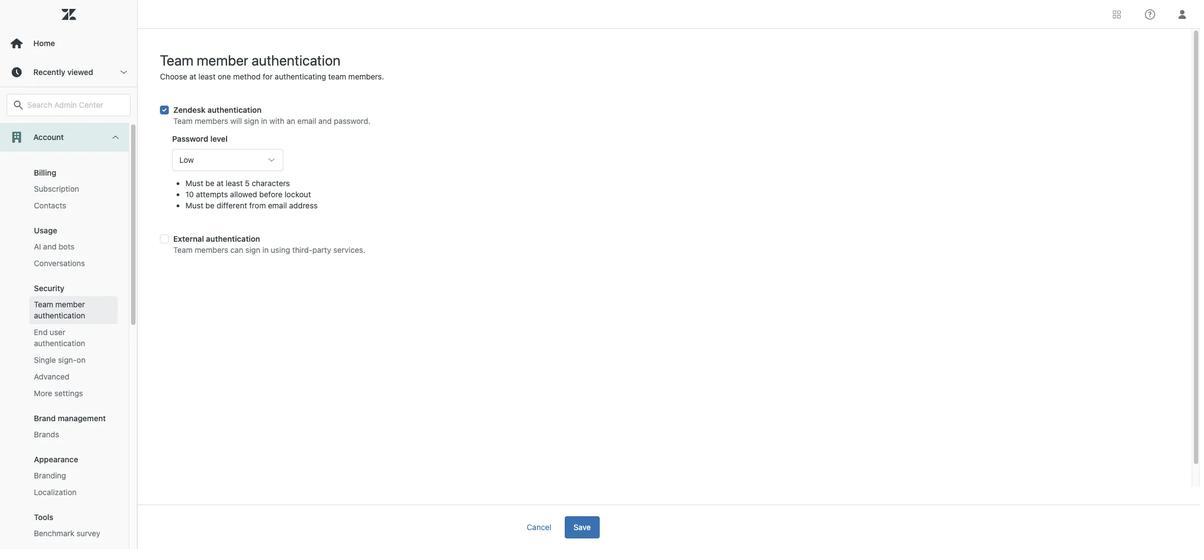 Task type: describe. For each thing, give the bounding box(es) containing it.
account
[[33, 132, 64, 142]]

and inside account group
[[43, 242, 57, 251]]

recently
[[33, 67, 65, 77]]

brands element
[[34, 429, 59, 440]]

authentication inside external authentication team members can sign in using third-party services.
[[206, 234, 260, 243]]

characters
[[252, 178, 290, 188]]

team member authentication element
[[34, 299, 113, 321]]

ai and bots link
[[29, 238, 118, 255]]

brand
[[34, 413, 56, 423]]

team member authentication choose at least one method for authenticating team members.
[[160, 52, 384, 81]]

members.
[[349, 72, 384, 81]]

zendesk authentication team members will sign in with an email and password.
[[173, 105, 371, 126]]

member for team member authentication choose at least one method for authenticating team members.
[[197, 52, 248, 68]]

management
[[58, 413, 106, 423]]

save button
[[565, 516, 600, 538]]

tree item inside 'primary' element
[[0, 123, 129, 549]]

usage element
[[34, 226, 57, 235]]

1 must from the top
[[186, 178, 203, 188]]

localization link
[[29, 484, 118, 501]]

user
[[50, 327, 65, 337]]

advanced element
[[34, 371, 70, 382]]

email inside zendesk authentication team members will sign in with an email and password.
[[298, 116, 316, 126]]

5
[[245, 178, 250, 188]]

brand management
[[34, 413, 106, 423]]

ai
[[34, 242, 41, 251]]

settings
[[54, 388, 83, 398]]

authentication for end user authentication
[[34, 338, 85, 348]]

account group
[[0, 152, 129, 549]]

advanced link
[[29, 368, 118, 385]]

home button
[[0, 29, 137, 58]]

single sign-on
[[34, 355, 86, 365]]

authenticating
[[275, 72, 326, 81]]

security element
[[34, 283, 64, 293]]

authentication for team member authentication choose at least one method for authenticating team members.
[[252, 52, 341, 68]]

recently viewed
[[33, 67, 93, 77]]

team inside team member authentication
[[34, 300, 53, 309]]

2 must from the top
[[186, 201, 203, 210]]

party
[[313, 245, 331, 255]]

member for team member authentication
[[55, 300, 85, 309]]

bots
[[59, 242, 74, 251]]

brand management element
[[34, 413, 106, 423]]

single sign-on element
[[34, 355, 86, 366]]

must be at least 5 characters 10 attempts allowed before lockout must be different from email address
[[186, 178, 318, 210]]

benchmark survey element
[[34, 528, 100, 539]]

least inside must be at least 5 characters 10 attempts allowed before lockout must be different from email address
[[226, 178, 243, 188]]

sign for can
[[246, 245, 261, 255]]

team member authentication link
[[29, 296, 118, 324]]

single sign-on link
[[29, 352, 118, 368]]

members for zendesk
[[195, 116, 228, 126]]

usage
[[34, 226, 57, 235]]

in for with
[[261, 116, 268, 126]]

home
[[33, 38, 55, 48]]

tools element
[[34, 512, 53, 522]]

on
[[77, 355, 86, 365]]

billing
[[34, 168, 56, 177]]

attempts
[[196, 190, 228, 199]]

subscription element
[[34, 183, 79, 195]]

end user authentication link
[[29, 324, 118, 352]]

an
[[287, 116, 295, 126]]

help image
[[1146, 9, 1156, 19]]

password level
[[172, 134, 228, 143]]

primary element
[[0, 0, 138, 549]]

external authentication team members can sign in using third-party services.
[[173, 234, 366, 255]]

team inside zendesk authentication team members will sign in with an email and password.
[[173, 116, 193, 126]]

zendesk
[[173, 105, 206, 114]]

for
[[263, 72, 273, 81]]

cancel button
[[518, 516, 561, 538]]

contacts
[[34, 201, 66, 210]]

single
[[34, 355, 56, 365]]

email inside must be at least 5 characters 10 attempts allowed before lockout must be different from email address
[[268, 201, 287, 210]]

tools
[[34, 512, 53, 522]]

save
[[574, 522, 591, 532]]

Search Admin Center field
[[27, 100, 123, 110]]

team
[[328, 72, 346, 81]]

ai and bots element
[[34, 241, 74, 252]]

end
[[34, 327, 48, 337]]

members for external
[[195, 245, 228, 255]]

none search field inside 'primary' element
[[1, 94, 136, 116]]

third-
[[293, 245, 313, 255]]

before
[[259, 190, 283, 199]]

benchmark
[[34, 528, 74, 538]]

billing element
[[34, 168, 56, 177]]

lockout
[[285, 190, 311, 199]]

1 be from the top
[[206, 178, 215, 188]]

security
[[34, 283, 64, 293]]

zendesk products image
[[1114, 10, 1121, 18]]



Task type: vqa. For each thing, say whether or not it's contained in the screenshot.
Customers icon
no



Task type: locate. For each thing, give the bounding box(es) containing it.
member inside team member authentication choose at least one method for authenticating team members.
[[197, 52, 248, 68]]

choose
[[160, 72, 187, 81]]

different
[[217, 201, 247, 210]]

0 vertical spatial sign
[[244, 116, 259, 126]]

sign-
[[58, 355, 77, 365]]

can
[[231, 245, 243, 255]]

end user authentication
[[34, 327, 85, 348]]

team down external
[[173, 245, 193, 255]]

member up "one"
[[197, 52, 248, 68]]

1 vertical spatial email
[[268, 201, 287, 210]]

branding
[[34, 471, 66, 480]]

and inside zendesk authentication team members will sign in with an email and password.
[[319, 116, 332, 126]]

account button
[[0, 123, 129, 152]]

external
[[173, 234, 204, 243]]

authentication inside zendesk authentication team members will sign in with an email and password.
[[208, 105, 262, 114]]

must down 10
[[186, 201, 203, 210]]

authentication
[[252, 52, 341, 68], [208, 105, 262, 114], [206, 234, 260, 243], [34, 311, 85, 320], [34, 338, 85, 348]]

from
[[249, 201, 266, 210]]

at right choose
[[190, 72, 196, 81]]

low
[[179, 155, 194, 164]]

allowed
[[230, 190, 257, 199]]

services.
[[333, 245, 366, 255]]

and left "password."
[[319, 116, 332, 126]]

None search field
[[1, 94, 136, 116]]

0 horizontal spatial and
[[43, 242, 57, 251]]

1 vertical spatial member
[[55, 300, 85, 309]]

appearance
[[34, 455, 78, 464]]

members up level
[[195, 116, 228, 126]]

0 vertical spatial member
[[197, 52, 248, 68]]

team inside team member authentication choose at least one method for authenticating team members.
[[160, 52, 194, 68]]

1 vertical spatial at
[[217, 178, 224, 188]]

cancel
[[527, 522, 552, 532]]

in for using
[[263, 245, 269, 255]]

members inside external authentication team members can sign in using third-party services.
[[195, 245, 228, 255]]

0 horizontal spatial at
[[190, 72, 196, 81]]

sign for will
[[244, 116, 259, 126]]

brands
[[34, 430, 59, 439]]

email down before
[[268, 201, 287, 210]]

team
[[160, 52, 194, 68], [173, 116, 193, 126], [173, 245, 193, 255], [34, 300, 53, 309]]

one
[[218, 72, 231, 81]]

more settings element
[[34, 388, 83, 399]]

with
[[270, 116, 285, 126]]

authentication up will
[[208, 105, 262, 114]]

0 horizontal spatial least
[[199, 72, 216, 81]]

subscription
[[34, 184, 79, 193]]

1 horizontal spatial member
[[197, 52, 248, 68]]

contacts link
[[29, 197, 118, 214]]

tree item containing account
[[0, 123, 129, 549]]

authentication up user
[[34, 311, 85, 320]]

be
[[206, 178, 215, 188], [206, 201, 215, 210]]

1 vertical spatial members
[[195, 245, 228, 255]]

authentication inside team member authentication choose at least one method for authenticating team members.
[[252, 52, 341, 68]]

1 horizontal spatial email
[[298, 116, 316, 126]]

1 vertical spatial in
[[263, 245, 269, 255]]

least left "one"
[[199, 72, 216, 81]]

authentication down user
[[34, 338, 85, 348]]

members inside zendesk authentication team members will sign in with an email and password.
[[195, 116, 228, 126]]

0 horizontal spatial email
[[268, 201, 287, 210]]

in inside external authentication team members can sign in using third-party services.
[[263, 245, 269, 255]]

conversations element
[[34, 258, 85, 269]]

authentication for team member authentication
[[34, 311, 85, 320]]

member down security element
[[55, 300, 85, 309]]

authentication up "authenticating"
[[252, 52, 341, 68]]

1 horizontal spatial at
[[217, 178, 224, 188]]

subscription link
[[29, 181, 118, 197]]

more settings
[[34, 388, 83, 398]]

team up choose
[[160, 52, 194, 68]]

authentication up can
[[206, 234, 260, 243]]

in left the 'using'
[[263, 245, 269, 255]]

brands link
[[29, 426, 118, 443]]

in inside zendesk authentication team members will sign in with an email and password.
[[261, 116, 268, 126]]

at inside team member authentication choose at least one method for authenticating team members.
[[190, 72, 196, 81]]

using
[[271, 245, 290, 255]]

benchmark survey
[[34, 528, 100, 538]]

0 vertical spatial and
[[319, 116, 332, 126]]

must
[[186, 178, 203, 188], [186, 201, 203, 210]]

sign inside external authentication team members can sign in using third-party services.
[[246, 245, 261, 255]]

localization
[[34, 487, 77, 497]]

conversations
[[34, 258, 85, 268]]

at inside must be at least 5 characters 10 attempts allowed before lockout must be different from email address
[[217, 178, 224, 188]]

1 members from the top
[[195, 116, 228, 126]]

and right ai
[[43, 242, 57, 251]]

0 vertical spatial be
[[206, 178, 215, 188]]

ai and bots
[[34, 242, 74, 251]]

must up 10
[[186, 178, 203, 188]]

benchmark survey link
[[29, 525, 118, 542]]

branding element
[[34, 470, 66, 481]]

password.
[[334, 116, 371, 126]]

will
[[231, 116, 242, 126]]

survey
[[77, 528, 100, 538]]

0 horizontal spatial member
[[55, 300, 85, 309]]

1 horizontal spatial least
[[226, 178, 243, 188]]

0 vertical spatial at
[[190, 72, 196, 81]]

team down zendesk
[[173, 116, 193, 126]]

1 vertical spatial and
[[43, 242, 57, 251]]

0 vertical spatial in
[[261, 116, 268, 126]]

at up attempts
[[217, 178, 224, 188]]

0 vertical spatial least
[[199, 72, 216, 81]]

members
[[195, 116, 228, 126], [195, 245, 228, 255]]

level
[[210, 134, 228, 143]]

and
[[319, 116, 332, 126], [43, 242, 57, 251]]

in
[[261, 116, 268, 126], [263, 245, 269, 255]]

member inside team member authentication
[[55, 300, 85, 309]]

member
[[197, 52, 248, 68], [55, 300, 85, 309]]

least inside team member authentication choose at least one method for authenticating team members.
[[199, 72, 216, 81]]

0 vertical spatial members
[[195, 116, 228, 126]]

team member authentication
[[34, 300, 85, 320]]

1 horizontal spatial and
[[319, 116, 332, 126]]

appearance element
[[34, 455, 78, 464]]

2 be from the top
[[206, 201, 215, 210]]

more
[[34, 388, 52, 398]]

1 vertical spatial least
[[226, 178, 243, 188]]

0 vertical spatial email
[[298, 116, 316, 126]]

sign right can
[[246, 245, 261, 255]]

1 vertical spatial sign
[[246, 245, 261, 255]]

method
[[233, 72, 261, 81]]

team inside external authentication team members can sign in using third-party services.
[[173, 245, 193, 255]]

more settings link
[[29, 385, 118, 402]]

sign inside zendesk authentication team members will sign in with an email and password.
[[244, 116, 259, 126]]

10
[[186, 190, 194, 199]]

contacts element
[[34, 200, 66, 211]]

at
[[190, 72, 196, 81], [217, 178, 224, 188]]

email right an
[[298, 116, 316, 126]]

user menu image
[[1176, 7, 1190, 21]]

end user authentication element
[[34, 327, 113, 349]]

least
[[199, 72, 216, 81], [226, 178, 243, 188]]

be up attempts
[[206, 178, 215, 188]]

tree item
[[0, 123, 129, 549]]

branding link
[[29, 467, 118, 484]]

localization element
[[34, 487, 77, 498]]

0 vertical spatial must
[[186, 178, 203, 188]]

recently viewed button
[[0, 58, 137, 87]]

advanced
[[34, 372, 70, 381]]

least left 5
[[226, 178, 243, 188]]

2 members from the top
[[195, 245, 228, 255]]

team down security element
[[34, 300, 53, 309]]

members left can
[[195, 245, 228, 255]]

password
[[172, 134, 208, 143]]

email
[[298, 116, 316, 126], [268, 201, 287, 210]]

address
[[289, 201, 318, 210]]

sign
[[244, 116, 259, 126], [246, 245, 261, 255]]

sign right will
[[244, 116, 259, 126]]

conversations link
[[29, 255, 118, 272]]

be down attempts
[[206, 201, 215, 210]]

1 vertical spatial be
[[206, 201, 215, 210]]

viewed
[[67, 67, 93, 77]]

in left with
[[261, 116, 268, 126]]

1 vertical spatial must
[[186, 201, 203, 210]]



